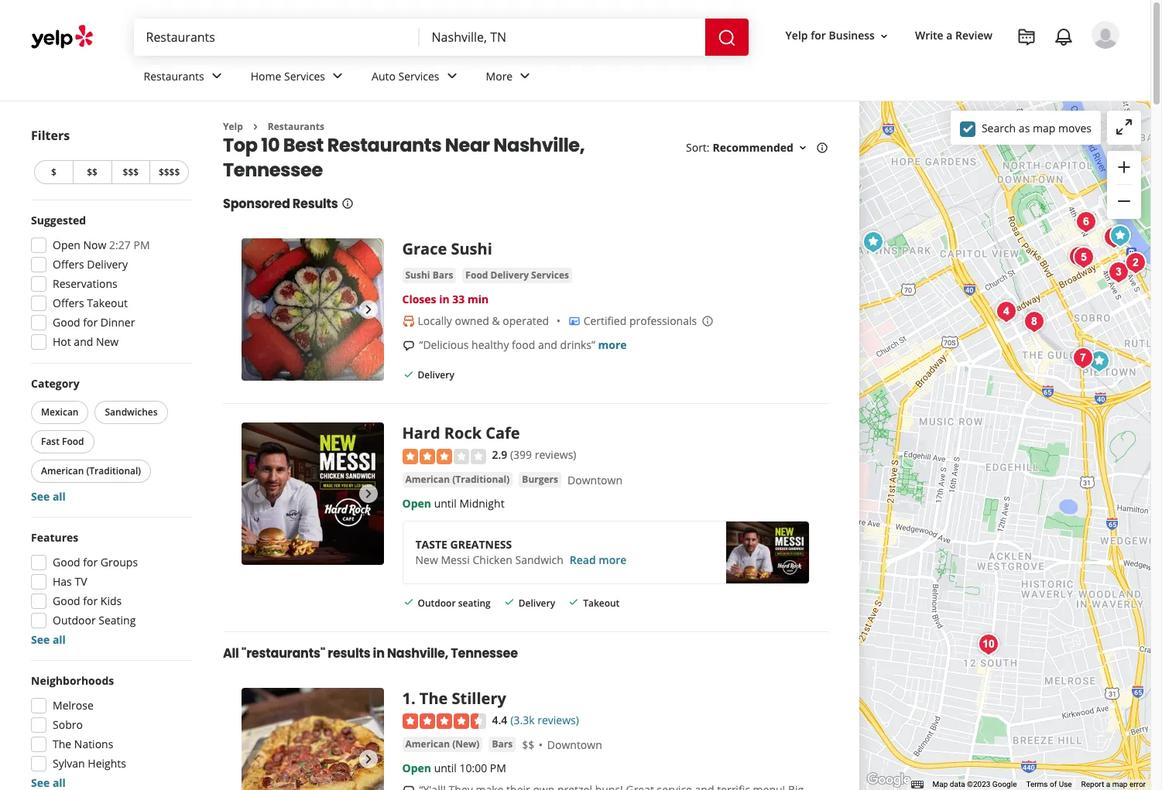 Task type: describe. For each thing, give the bounding box(es) containing it.
1 horizontal spatial restaurants
[[268, 120, 324, 133]]

16 checkmark v2 image for outdoor seating
[[402, 597, 415, 609]]

group containing category
[[28, 376, 192, 505]]

16 chevron down v2 image
[[878, 30, 891, 42]]

hard
[[402, 423, 440, 444]]

use
[[1059, 781, 1072, 789]]

1 vertical spatial downtown
[[547, 738, 602, 753]]

sushi inside button
[[405, 269, 430, 282]]

for for dinner
[[83, 315, 98, 330]]

burgers
[[522, 473, 558, 486]]

4.4
[[492, 713, 508, 728]]

projects image
[[1018, 28, 1036, 46]]

outdoor seating
[[53, 613, 136, 628]]

chicken
[[473, 553, 513, 567]]

milk and honey nashville image
[[1019, 307, 1050, 338]]

16 chevron down v2 image
[[797, 142, 809, 154]]

$
[[51, 166, 56, 179]]

reservations
[[53, 276, 118, 291]]

see all button for features
[[31, 633, 66, 647]]

map data ©2023 google
[[933, 781, 1017, 789]]

2 vertical spatial open
[[402, 761, 431, 776]]

"delicious healthy food and drinks" more
[[419, 338, 627, 353]]

delivery down sandwich on the bottom of the page
[[519, 597, 555, 610]]

healthy
[[472, 338, 509, 353]]

two hands image
[[1068, 343, 1099, 374]]

open for sponsored results
[[402, 496, 431, 511]]

food inside 'button'
[[62, 435, 84, 448]]

1 horizontal spatial $$
[[522, 738, 535, 753]]

adele's - nashville image
[[991, 297, 1022, 328]]

map
[[933, 781, 948, 789]]

food delivery services link
[[463, 268, 572, 284]]

©2023
[[967, 781, 991, 789]]

1 vertical spatial nashville,
[[387, 645, 449, 663]]

yelp link
[[223, 120, 243, 133]]

for for business
[[811, 28, 826, 43]]

24 chevron down v2 image
[[443, 67, 461, 86]]

locally
[[418, 314, 452, 329]]

sponsored results
[[223, 195, 338, 213]]

see all for category
[[31, 489, 66, 504]]

all
[[223, 645, 239, 663]]

2.9 star rating image
[[402, 449, 486, 464]]

for for kids
[[83, 594, 98, 609]]

16 certified professionals v2 image
[[568, 315, 581, 328]]

(3.3k reviews)
[[511, 713, 579, 728]]

midnight
[[460, 496, 505, 511]]

4.4 link
[[492, 712, 508, 729]]

0 vertical spatial sushi
[[451, 239, 492, 260]]

sponsored
[[223, 195, 290, 213]]

the stillery link
[[420, 689, 506, 709]]

all for category
[[53, 489, 66, 504]]

nashville, inside top 10 best restaurants near nashville, tennessee
[[494, 133, 585, 158]]

closes in 33 min
[[402, 292, 489, 307]]

outdoor seating
[[418, 597, 491, 610]]

1 horizontal spatial and
[[538, 338, 558, 353]]

seating
[[458, 597, 491, 610]]

delivery down '"delicious'
[[418, 368, 454, 382]]

rock
[[444, 423, 482, 444]]

burgers button
[[519, 472, 561, 488]]

auto
[[372, 69, 396, 83]]

$$$$ button
[[150, 160, 189, 184]]

16 speech v2 image
[[402, 340, 415, 353]]

0 horizontal spatial in
[[373, 645, 385, 663]]

1 horizontal spatial american (traditional)
[[405, 473, 510, 486]]

slideshow element for hard
[[242, 423, 384, 565]]

recommended button
[[713, 140, 809, 155]]

1 vertical spatial restaurants link
[[268, 120, 324, 133]]

open for filters
[[53, 238, 80, 252]]

read
[[570, 553, 596, 567]]

filters
[[31, 127, 70, 144]]

min
[[468, 292, 489, 307]]

until for until midnight
[[434, 496, 457, 511]]

16 locally owned v2 image
[[402, 315, 415, 328]]

stillery
[[452, 689, 506, 709]]

grace
[[402, 239, 447, 260]]

american (new) button
[[402, 737, 483, 753]]

kids
[[101, 594, 122, 609]]

16 chevron right v2 image
[[249, 121, 262, 133]]

$$$
[[123, 166, 139, 179]]

"delicious
[[419, 338, 469, 353]]

american (traditional) link
[[402, 472, 513, 488]]

services for auto services
[[398, 69, 440, 83]]

write a review link
[[909, 22, 999, 50]]

0 horizontal spatial hard rock cafe image
[[242, 423, 384, 565]]

tennessee inside top 10 best restaurants near nashville, tennessee
[[223, 158, 323, 183]]

1 vertical spatial takeout
[[583, 597, 620, 610]]

auto services link
[[359, 56, 474, 101]]

taste greatness new messi chicken sandwich read more
[[415, 537, 627, 567]]

group containing suggested
[[26, 213, 192, 355]]

grace sushi
[[402, 239, 492, 260]]

yelp for yelp for business
[[786, 28, 808, 43]]

(399
[[510, 448, 532, 463]]

(traditional) inside 'group'
[[86, 465, 141, 478]]

cafe
[[486, 423, 520, 444]]

1 horizontal spatial the stillery image
[[1099, 222, 1130, 253]]

messi
[[441, 553, 470, 567]]

american for open until midnight
[[405, 473, 450, 486]]

1 horizontal spatial tennessee
[[451, 645, 518, 663]]

for for groups
[[83, 555, 98, 570]]

search as map moves
[[982, 120, 1092, 135]]

more inside 'taste greatness new messi chicken sandwich read more'
[[599, 553, 627, 567]]

of
[[1050, 781, 1057, 789]]

1 vertical spatial reviews)
[[538, 713, 579, 728]]

zoom out image
[[1115, 192, 1134, 211]]

open until 10:00 pm
[[402, 761, 506, 776]]

offers takeout
[[53, 296, 128, 311]]

all "restaurants" results in nashville, tennessee
[[223, 645, 518, 663]]

sixty vines image
[[1064, 242, 1095, 273]]

groups
[[101, 555, 138, 570]]

4.4 star rating image
[[402, 714, 486, 729]]

heights
[[88, 757, 126, 771]]

none field the near
[[432, 29, 693, 46]]

certified
[[584, 314, 627, 329]]

as
[[1019, 120, 1030, 135]]

offers for offers delivery
[[53, 257, 84, 272]]

0 horizontal spatial american (traditional) button
[[31, 460, 151, 483]]

16 info v2 image
[[816, 142, 829, 154]]

24 chevron down v2 image for more
[[516, 67, 535, 86]]

next image for hard
[[359, 485, 378, 503]]

2:27
[[109, 238, 131, 252]]

1 horizontal spatial (traditional)
[[452, 473, 510, 486]]

fast
[[41, 435, 60, 448]]

seating
[[99, 613, 136, 628]]

good for kids
[[53, 594, 122, 609]]

1 horizontal spatial hard rock cafe image
[[1105, 221, 1136, 252]]

16 checkmark v2 image for takeout
[[568, 597, 580, 609]]

food delivery services
[[466, 269, 569, 282]]

search image
[[718, 28, 736, 47]]

suggested
[[31, 213, 86, 228]]

terms of use link
[[1026, 781, 1072, 789]]

restaurants inside business categories element
[[144, 69, 204, 83]]

yelp for business
[[786, 28, 875, 43]]

a for report
[[1106, 781, 1111, 789]]

"restaurants"
[[241, 645, 325, 663]]

0 vertical spatial downtown
[[568, 473, 623, 488]]

open until midnight
[[402, 496, 505, 511]]

search
[[982, 120, 1016, 135]]

16 checkmark v2 image for delivery
[[402, 368, 415, 381]]

the hampton social - nashville image
[[1121, 248, 1152, 279]]

2.9
[[492, 448, 508, 463]]

group containing features
[[26, 531, 192, 648]]

map for error
[[1113, 781, 1128, 789]]

more
[[486, 69, 513, 83]]

grace sushi image inside map region
[[858, 227, 889, 258]]

3 next image from the top
[[359, 750, 378, 769]]

sandwiches
[[105, 406, 158, 419]]

(3.3k reviews) link
[[511, 712, 579, 729]]



Task type: vqa. For each thing, say whether or not it's contained in the screenshot.
the "on"
no



Task type: locate. For each thing, give the bounding box(es) containing it.
offers
[[53, 257, 84, 272], [53, 296, 84, 311]]

1 horizontal spatial restaurants link
[[268, 120, 324, 133]]

0 vertical spatial map
[[1033, 120, 1056, 135]]

0 vertical spatial offers
[[53, 257, 84, 272]]

$$ button
[[73, 160, 111, 184]]

new for taste greatness new messi chicken sandwich read more
[[415, 553, 438, 567]]

1 horizontal spatial 16 checkmark v2 image
[[568, 597, 580, 609]]

16 checkmark v2 image right seating on the bottom left of page
[[503, 597, 516, 609]]

next image for grace
[[359, 301, 378, 319]]

0 vertical spatial takeout
[[87, 296, 128, 311]]

1 offers from the top
[[53, 257, 84, 272]]

none field up "home"
[[146, 29, 407, 46]]

pm down bars link
[[490, 761, 506, 776]]

0 horizontal spatial none field
[[146, 29, 407, 46]]

see up features
[[31, 489, 50, 504]]

see all up neighborhoods
[[31, 633, 66, 647]]

24 chevron down v2 image left auto
[[328, 67, 347, 86]]

24 chevron down v2 image for restaurants
[[207, 67, 226, 86]]

good for good for kids
[[53, 594, 80, 609]]

previous image for (3.3k reviews) link
[[248, 750, 266, 769]]

1 vertical spatial until
[[434, 761, 457, 776]]

american (traditional) up open until midnight
[[405, 473, 510, 486]]

terms of use
[[1026, 781, 1072, 789]]

0 vertical spatial nashville,
[[494, 133, 585, 158]]

1 vertical spatial good
[[53, 555, 80, 570]]

nashville, up .
[[387, 645, 449, 663]]

0 vertical spatial bars
[[433, 269, 453, 282]]

new inside 'taste greatness new messi chicken sandwich read more'
[[415, 553, 438, 567]]

0 vertical spatial outdoor
[[418, 597, 456, 610]]

info icon image
[[702, 315, 714, 327], [702, 315, 714, 327]]

2 next image from the top
[[359, 485, 378, 503]]

american (traditional) down fast food 'button'
[[41, 465, 141, 478]]

group containing neighborhoods
[[26, 674, 192, 791]]

outdoor for outdoor seating
[[53, 613, 96, 628]]

1 vertical spatial previous image
[[248, 750, 266, 769]]

takeout inside 'group'
[[87, 296, 128, 311]]

zoom in image
[[1115, 158, 1134, 176]]

restaurants inside top 10 best restaurants near nashville, tennessee
[[327, 133, 442, 158]]

0 horizontal spatial sushi
[[405, 269, 430, 282]]

user actions element
[[773, 19, 1142, 115]]

0 horizontal spatial restaurants link
[[131, 56, 238, 101]]

food delivery services button
[[463, 268, 572, 284]]

hard rock cafe image
[[1105, 221, 1136, 252], [242, 423, 384, 565]]

services for home services
[[284, 69, 325, 83]]

features
[[31, 531, 78, 545]]

1 horizontal spatial american (traditional) button
[[402, 472, 513, 488]]

1
[[402, 689, 411, 709]]

services inside "button"
[[531, 269, 569, 282]]

none field the 'find'
[[146, 29, 407, 46]]

new down taste
[[415, 553, 438, 567]]

0 vertical spatial slideshow element
[[242, 239, 384, 381]]

2 horizontal spatial services
[[531, 269, 569, 282]]

sushi
[[451, 239, 492, 260], [405, 269, 430, 282]]

0 horizontal spatial tennessee
[[223, 158, 323, 183]]

offers down reservations
[[53, 296, 84, 311]]

2 horizontal spatial restaurants
[[327, 133, 442, 158]]

services
[[284, 69, 325, 83], [398, 69, 440, 83], [531, 269, 569, 282]]

1 vertical spatial see all button
[[31, 633, 66, 647]]

0 horizontal spatial bars
[[433, 269, 453, 282]]

1 horizontal spatial nashville,
[[494, 133, 585, 158]]

see all
[[31, 489, 66, 504], [31, 633, 66, 647]]

see for category
[[31, 489, 50, 504]]

sushi bars link
[[402, 268, 456, 284]]

outdoor left seating on the bottom left of page
[[418, 597, 456, 610]]

see
[[31, 489, 50, 504], [31, 633, 50, 647]]

report
[[1082, 781, 1105, 789]]

1 16 checkmark v2 image from the left
[[503, 597, 516, 609]]

map left error
[[1113, 781, 1128, 789]]

all
[[53, 489, 66, 504], [53, 633, 66, 647]]

open up 16 speech v2 image
[[402, 761, 431, 776]]

1 vertical spatial the stillery image
[[242, 689, 384, 791]]

takeout up the dinner
[[87, 296, 128, 311]]

offers delivery
[[53, 257, 128, 272]]

good up hot
[[53, 315, 80, 330]]

sushi bars button
[[402, 268, 456, 284]]

slideshow element for grace
[[242, 239, 384, 381]]

see all for features
[[31, 633, 66, 647]]

more link
[[598, 338, 627, 353]]

0 horizontal spatial the stillery image
[[242, 689, 384, 791]]

good for dinner
[[53, 315, 135, 330]]

1 horizontal spatial outdoor
[[418, 597, 456, 610]]

24 chevron down v2 image for home services
[[328, 67, 347, 86]]

bars inside button
[[492, 738, 513, 751]]

1 horizontal spatial food
[[466, 269, 488, 282]]

business
[[829, 28, 875, 43]]

the stillery image
[[1099, 222, 1130, 253], [242, 689, 384, 791]]

good for good for groups
[[53, 555, 80, 570]]

2 see all button from the top
[[31, 633, 66, 647]]

$$ left the $$$ 'button'
[[87, 166, 98, 179]]

fast food
[[41, 435, 84, 448]]

for up outdoor seating
[[83, 594, 98, 609]]

1 vertical spatial more
[[599, 553, 627, 567]]

2 slideshow element from the top
[[242, 423, 384, 565]]

and right hot
[[74, 335, 93, 349]]

recommended
[[713, 140, 794, 155]]

services right "home"
[[284, 69, 325, 83]]

sylvan heights
[[53, 757, 126, 771]]

3 good from the top
[[53, 594, 80, 609]]

and inside 'group'
[[74, 335, 93, 349]]

in right results
[[373, 645, 385, 663]]

1 vertical spatial pm
[[490, 761, 506, 776]]

for inside button
[[811, 28, 826, 43]]

0 vertical spatial see all button
[[31, 489, 66, 504]]

food up min
[[466, 269, 488, 282]]

0 horizontal spatial the
[[53, 737, 71, 752]]

0 vertical spatial next image
[[359, 301, 378, 319]]

bars inside button
[[433, 269, 453, 282]]

16 checkmark v2 image down read
[[568, 597, 580, 609]]

open
[[53, 238, 80, 252], [402, 496, 431, 511], [402, 761, 431, 776]]

sushi up closes
[[405, 269, 430, 282]]

near
[[445, 133, 490, 158]]

downtown down '(3.3k reviews)'
[[547, 738, 602, 753]]

1 next image from the top
[[359, 301, 378, 319]]

business categories element
[[131, 56, 1120, 101]]

33
[[453, 292, 465, 307]]

the twelve thirty club image
[[1069, 242, 1100, 273]]

hot and new
[[53, 335, 119, 349]]

see all button up features
[[31, 489, 66, 504]]

0 horizontal spatial and
[[74, 335, 93, 349]]

mexican
[[41, 406, 79, 419]]

1 see all from the top
[[31, 489, 66, 504]]

1 see all button from the top
[[31, 489, 66, 504]]

bad axe throwing - nashville image
[[1084, 346, 1115, 377]]

0 vertical spatial $$
[[87, 166, 98, 179]]

1 until from the top
[[434, 496, 457, 511]]

until down american (new) button
[[434, 761, 457, 776]]

good for groups
[[53, 555, 138, 570]]

0 vertical spatial in
[[439, 292, 450, 307]]

american inside button
[[405, 738, 450, 751]]

restaurants link up yelp link
[[131, 56, 238, 101]]

the nations
[[53, 737, 113, 752]]

tennessee up stillery
[[451, 645, 518, 663]]

locally owned & operated
[[418, 314, 549, 329]]

services up the operated at the top of the page
[[531, 269, 569, 282]]

1 vertical spatial sushi
[[405, 269, 430, 282]]

1 horizontal spatial map
[[1113, 781, 1128, 789]]

1 horizontal spatial takeout
[[583, 597, 620, 610]]

moves
[[1059, 120, 1092, 135]]

offers up reservations
[[53, 257, 84, 272]]

has
[[53, 575, 72, 589]]

results
[[293, 195, 338, 213]]

yelp left business
[[786, 28, 808, 43]]

2 offers from the top
[[53, 296, 84, 311]]

16 checkmark v2 image
[[402, 368, 415, 381], [402, 597, 415, 609]]

pm for open until 10:00 pm
[[490, 761, 506, 776]]

2 vertical spatial slideshow element
[[242, 689, 384, 791]]

None field
[[146, 29, 407, 46], [432, 29, 693, 46]]

0 vertical spatial reviews)
[[535, 448, 577, 463]]

$$
[[87, 166, 98, 179], [522, 738, 535, 753]]

see all button up neighborhoods
[[31, 633, 66, 647]]

0 horizontal spatial 24 chevron down v2 image
[[207, 67, 226, 86]]

Near text field
[[432, 29, 693, 46]]

american (new)
[[405, 738, 480, 751]]

0 vertical spatial hard rock cafe image
[[1105, 221, 1136, 252]]

16 checkmark v2 image for delivery
[[503, 597, 516, 609]]

for left business
[[811, 28, 826, 43]]

expand map image
[[1115, 118, 1134, 136]]

1 vertical spatial tennessee
[[451, 645, 518, 663]]

a right report
[[1106, 781, 1111, 789]]

all up features
[[53, 489, 66, 504]]

1 horizontal spatial yelp
[[786, 28, 808, 43]]

2 24 chevron down v2 image from the left
[[328, 67, 347, 86]]

for up tv
[[83, 555, 98, 570]]

all down outdoor seating
[[53, 633, 66, 647]]

0 horizontal spatial a
[[947, 28, 953, 43]]

1 vertical spatial the
[[53, 737, 71, 752]]

reviews) up burgers
[[535, 448, 577, 463]]

in left 33
[[439, 292, 450, 307]]

the down sobro on the left of the page
[[53, 737, 71, 752]]

2 previous image from the top
[[248, 750, 266, 769]]

gannons nashville image
[[1071, 207, 1102, 238]]

2 none field from the left
[[432, 29, 693, 46]]

2 until from the top
[[434, 761, 457, 776]]

0 horizontal spatial new
[[96, 335, 119, 349]]

good up has tv
[[53, 555, 80, 570]]

delivery inside "button"
[[491, 269, 529, 282]]

bars down 4.4
[[492, 738, 513, 751]]

1 horizontal spatial none field
[[432, 29, 693, 46]]

hard rock cafe
[[402, 423, 520, 444]]

yelp left 16 chevron right v2 image
[[223, 120, 243, 133]]

professionals
[[630, 314, 697, 329]]

1 see from the top
[[31, 489, 50, 504]]

services left 24 chevron down v2 icon
[[398, 69, 440, 83]]

and right food
[[538, 338, 558, 353]]

the
[[420, 689, 448, 709], [53, 737, 71, 752]]

2 see all from the top
[[31, 633, 66, 647]]

sushi bars
[[405, 269, 453, 282]]

$$$$
[[159, 166, 180, 179]]

open up taste
[[402, 496, 431, 511]]

(traditional) down fast food 'button'
[[86, 465, 141, 478]]

1 vertical spatial see all
[[31, 633, 66, 647]]

24 chevron down v2 image left "home"
[[207, 67, 226, 86]]

sandwich
[[515, 553, 564, 567]]

notifications image
[[1055, 28, 1073, 46]]

more down certified
[[598, 338, 627, 353]]

0 horizontal spatial grace sushi image
[[242, 239, 384, 381]]

sushi right grace
[[451, 239, 492, 260]]

map
[[1033, 120, 1056, 135], [1113, 781, 1128, 789]]

food right fast
[[62, 435, 84, 448]]

write a review
[[915, 28, 993, 43]]

jeremy m. image
[[1092, 21, 1120, 49]]

has tv
[[53, 575, 87, 589]]

0 vertical spatial pm
[[134, 238, 150, 252]]

hard rock cafe link
[[402, 423, 520, 444]]

best
[[283, 133, 324, 158]]

american for open until 10:00 pm
[[405, 738, 450, 751]]

see all button for category
[[31, 489, 66, 504]]

1 vertical spatial yelp
[[223, 120, 243, 133]]

american (new) link
[[402, 737, 483, 753]]

delivery up & at top
[[491, 269, 529, 282]]

(traditional) up midnight
[[452, 473, 510, 486]]

next image
[[359, 301, 378, 319], [359, 485, 378, 503], [359, 750, 378, 769]]

1 good from the top
[[53, 315, 80, 330]]

google
[[993, 781, 1017, 789]]

american down 2.9 star rating image
[[405, 473, 450, 486]]

home services link
[[238, 56, 359, 101]]

american (traditional) button down fast food 'button'
[[31, 460, 151, 483]]

2 vertical spatial good
[[53, 594, 80, 609]]

1 horizontal spatial a
[[1106, 781, 1111, 789]]

$$ inside $$ button
[[87, 166, 98, 179]]

0 vertical spatial a
[[947, 28, 953, 43]]

0 horizontal spatial yelp
[[223, 120, 243, 133]]

0 horizontal spatial outdoor
[[53, 613, 96, 628]]

1 horizontal spatial new
[[415, 553, 438, 567]]

None search field
[[134, 19, 752, 56]]

see for features
[[31, 633, 50, 647]]

open down suggested
[[53, 238, 80, 252]]

2 see from the top
[[31, 633, 50, 647]]

delivery down open now 2:27 pm
[[87, 257, 128, 272]]

24 chevron down v2 image inside home services link
[[328, 67, 347, 86]]

until for until 10:00 pm
[[434, 761, 457, 776]]

0 horizontal spatial takeout
[[87, 296, 128, 311]]

16 info v2 image
[[341, 198, 354, 210]]

2 good from the top
[[53, 555, 80, 570]]

0 horizontal spatial services
[[284, 69, 325, 83]]

2 16 checkmark v2 image from the top
[[402, 597, 415, 609]]

offers for offers takeout
[[53, 296, 84, 311]]

previous image
[[248, 485, 266, 503]]

new
[[96, 335, 119, 349], [415, 553, 438, 567]]

map for moves
[[1033, 120, 1056, 135]]

0 vertical spatial see all
[[31, 489, 66, 504]]

1 16 checkmark v2 image from the top
[[402, 368, 415, 381]]

16 speech v2 image
[[402, 785, 415, 791]]

certified professionals
[[584, 314, 697, 329]]

yelp inside button
[[786, 28, 808, 43]]

home services
[[251, 69, 325, 83]]

a for write
[[947, 28, 953, 43]]

yelp
[[786, 28, 808, 43], [223, 120, 243, 133]]

0 vertical spatial until
[[434, 496, 457, 511]]

delivery
[[87, 257, 128, 272], [491, 269, 529, 282], [418, 368, 454, 382], [519, 597, 555, 610]]

2 16 checkmark v2 image from the left
[[568, 597, 580, 609]]

american (traditional)
[[41, 465, 141, 478], [405, 473, 510, 486]]

0 horizontal spatial restaurants
[[144, 69, 204, 83]]

1 vertical spatial $$
[[522, 738, 535, 753]]

0 vertical spatial food
[[466, 269, 488, 282]]

a inside write a review link
[[947, 28, 953, 43]]

bars button
[[489, 737, 516, 753]]

sylvan
[[53, 757, 85, 771]]

outdoor inside 'group'
[[53, 613, 96, 628]]

1 vertical spatial hard rock cafe image
[[242, 423, 384, 565]]

1 previous image from the top
[[248, 301, 266, 319]]

until down american (traditional) link
[[434, 496, 457, 511]]

data
[[950, 781, 965, 789]]

outdoor for outdoor seating
[[418, 597, 456, 610]]

0 vertical spatial the
[[420, 689, 448, 709]]

1 vertical spatial 16 checkmark v2 image
[[402, 597, 415, 609]]

downtown right the burgers link
[[568, 473, 623, 488]]

slideshow element
[[242, 239, 384, 381], [242, 423, 384, 565], [242, 689, 384, 791]]

american down fast food 'button'
[[41, 465, 84, 478]]

1 none field from the left
[[146, 29, 407, 46]]

0 horizontal spatial american (traditional)
[[41, 465, 141, 478]]

0 horizontal spatial (traditional)
[[86, 465, 141, 478]]

a right write
[[947, 28, 953, 43]]

0 horizontal spatial $$
[[87, 166, 98, 179]]

map right as
[[1033, 120, 1056, 135]]

food
[[466, 269, 488, 282], [62, 435, 84, 448]]

0 vertical spatial see
[[31, 489, 50, 504]]

1 vertical spatial new
[[415, 553, 438, 567]]

yelp for yelp link
[[223, 120, 243, 133]]

previous image for food delivery services link
[[248, 301, 266, 319]]

1 slideshow element from the top
[[242, 239, 384, 381]]

1 horizontal spatial the
[[420, 689, 448, 709]]

1 horizontal spatial 24 chevron down v2 image
[[328, 67, 347, 86]]

$$ down (3.3k
[[522, 738, 535, 753]]

0 vertical spatial the stillery image
[[1099, 222, 1130, 253]]

16 checkmark v2 image
[[503, 597, 516, 609], [568, 597, 580, 609]]

review
[[956, 28, 993, 43]]

more right read
[[599, 553, 627, 567]]

the butter milk ranch image
[[973, 630, 1004, 661]]

1 horizontal spatial in
[[439, 292, 450, 307]]

reviews)
[[535, 448, 577, 463], [538, 713, 579, 728]]

good for good for dinner
[[53, 315, 80, 330]]

.
[[411, 689, 416, 709]]

new down the dinner
[[96, 335, 119, 349]]

0 vertical spatial open
[[53, 238, 80, 252]]

all for features
[[53, 633, 66, 647]]

grace sushi image
[[858, 227, 889, 258], [242, 239, 384, 381]]

outdoor down good for kids
[[53, 613, 96, 628]]

see up neighborhoods
[[31, 633, 50, 647]]

owned
[[455, 314, 489, 329]]

group
[[1107, 151, 1142, 219], [26, 213, 192, 355], [28, 376, 192, 505], [26, 531, 192, 648], [26, 674, 192, 791]]

etch image
[[1104, 257, 1135, 288]]

restaurants link right 16 chevron right v2 image
[[268, 120, 324, 133]]

1 24 chevron down v2 image from the left
[[207, 67, 226, 86]]

takeout down read
[[583, 597, 620, 610]]

keyboard shortcuts image
[[911, 782, 924, 790]]

2 all from the top
[[53, 633, 66, 647]]

24 chevron down v2 image
[[207, 67, 226, 86], [328, 67, 347, 86], [516, 67, 535, 86]]

previous image
[[248, 301, 266, 319], [248, 750, 266, 769]]

closes
[[402, 292, 436, 307]]

new for hot and new
[[96, 335, 119, 349]]

16 checkmark v2 image left the outdoor seating
[[402, 597, 415, 609]]

Find text field
[[146, 29, 407, 46]]

drinks"
[[560, 338, 596, 353]]

good down has tv
[[53, 594, 80, 609]]

1 all from the top
[[53, 489, 66, 504]]

and
[[74, 335, 93, 349], [538, 338, 558, 353]]

now
[[83, 238, 106, 252]]

1 vertical spatial a
[[1106, 781, 1111, 789]]

reviews) right (3.3k
[[538, 713, 579, 728]]

for down "offers takeout"
[[83, 315, 98, 330]]

map region
[[769, 0, 1162, 791]]

2 horizontal spatial 24 chevron down v2 image
[[516, 67, 535, 86]]

grace sushi link
[[402, 239, 492, 260]]

food inside "button"
[[466, 269, 488, 282]]

0 vertical spatial more
[[598, 338, 627, 353]]

nashville, right near
[[494, 133, 585, 158]]

top
[[223, 133, 258, 158]]

16 checkmark v2 image down 16 speech v2 icon at left top
[[402, 368, 415, 381]]

bars up closes in 33 min
[[433, 269, 453, 282]]

3 24 chevron down v2 image from the left
[[516, 67, 535, 86]]

downtown
[[568, 473, 623, 488], [547, 738, 602, 753]]

tennessee up sponsored results
[[223, 158, 323, 183]]

0 vertical spatial previous image
[[248, 301, 266, 319]]

see all up features
[[31, 489, 66, 504]]

3 slideshow element from the top
[[242, 689, 384, 791]]

1 vertical spatial food
[[62, 435, 84, 448]]

pm for open now 2:27 pm
[[134, 238, 150, 252]]

the inside 'group'
[[53, 737, 71, 752]]

1 horizontal spatial pm
[[490, 761, 506, 776]]

0 vertical spatial yelp
[[786, 28, 808, 43]]

american (traditional) button up open until midnight
[[402, 472, 513, 488]]

1 vertical spatial see
[[31, 633, 50, 647]]

0 horizontal spatial pm
[[134, 238, 150, 252]]

none field up more link
[[432, 29, 693, 46]]

24 chevron down v2 image inside more link
[[516, 67, 535, 86]]

american down 4.4 star rating image
[[405, 738, 450, 751]]

24 chevron down v2 image right the more
[[516, 67, 535, 86]]

google image
[[863, 771, 915, 791]]

write
[[915, 28, 944, 43]]

pm right 2:27
[[134, 238, 150, 252]]

restaurants link
[[131, 56, 238, 101], [268, 120, 324, 133]]

the right .
[[420, 689, 448, 709]]

0 vertical spatial 16 checkmark v2 image
[[402, 368, 415, 381]]

1 horizontal spatial sushi
[[451, 239, 492, 260]]

home
[[251, 69, 281, 83]]



